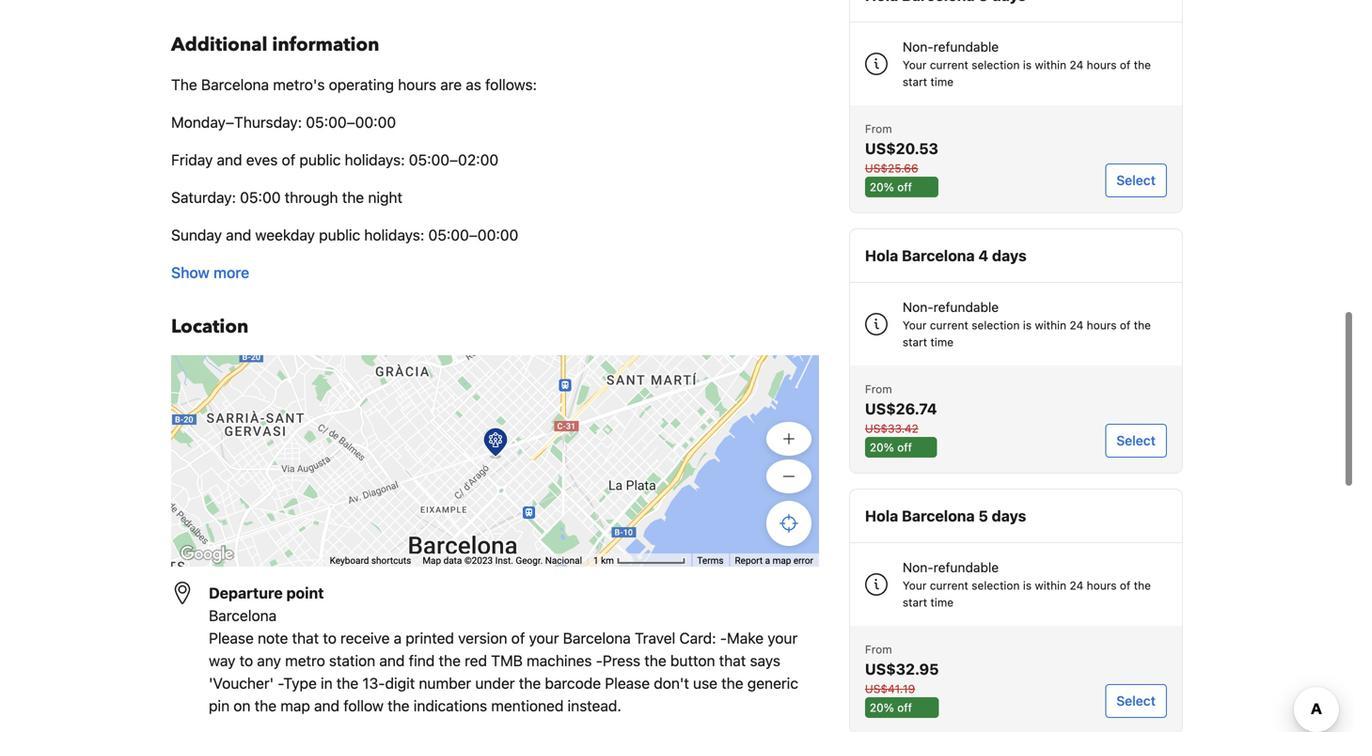 Task type: describe. For each thing, give the bounding box(es) containing it.
printed
[[406, 630, 454, 648]]

off for us$32.95
[[898, 702, 913, 715]]

mentioned
[[491, 698, 564, 716]]

eves
[[246, 151, 278, 169]]

selection for us$32.95
[[972, 580, 1020, 593]]

current for us$32.95
[[930, 580, 969, 593]]

off for us$20.53
[[898, 181, 913, 194]]

in
[[321, 675, 333, 693]]

report a map error
[[735, 556, 814, 567]]

additional information
[[171, 32, 380, 58]]

0 vertical spatial to
[[323, 630, 337, 648]]

digit
[[385, 675, 415, 693]]

1
[[594, 556, 599, 567]]

generic
[[748, 675, 799, 693]]

select button for hola barcelona 4 days
[[1106, 424, 1168, 458]]

20% for us$32.95
[[870, 702, 895, 715]]

km
[[601, 556, 614, 567]]

non-refundable your current selection is within 24 hours of the start time for us$20.53
[[903, 39, 1152, 88]]

from for us$32.95
[[866, 644, 893, 657]]

time for us$32.95
[[931, 597, 954, 610]]

inst.
[[496, 556, 514, 567]]

indications
[[414, 698, 487, 716]]

1 horizontal spatial map
[[773, 556, 792, 567]]

receive
[[341, 630, 390, 648]]

4
[[979, 247, 989, 265]]

way
[[209, 653, 236, 670]]

show more
[[171, 264, 250, 282]]

1 km button
[[588, 554, 692, 568]]

us$41.19
[[866, 683, 916, 696]]

from us$32.95 us$41.19 20% off
[[866, 644, 939, 715]]

of inside departure point barcelona please note that to receive a printed version of your barcelona travel card:     -make your way to any metro station and find the red tmb machines  -press the button that says 'voucher'   -type in the 13-digit number under the barcode    please don't use the generic pin on the map and follow the indications mentioned instead.
[[512, 630, 525, 648]]

2 vertical spatial -
[[278, 675, 284, 693]]

off for us$26.74
[[898, 441, 913, 454]]

2 horizontal spatial -
[[721, 630, 727, 648]]

days for hola barcelona 4 days
[[993, 247, 1027, 265]]

and down in
[[314, 698, 340, 716]]

is for us$26.74
[[1024, 319, 1032, 332]]

map region
[[171, 356, 819, 567]]

and up more
[[226, 226, 251, 244]]

information
[[272, 32, 380, 58]]

from us$26.74 us$33.42 20% off
[[866, 383, 938, 454]]

us$32.95
[[866, 661, 939, 679]]

saturday:
[[171, 189, 236, 207]]

tmb
[[491, 653, 523, 670]]

map data ©2023 inst. geogr. nacional
[[423, 556, 582, 567]]

1 vertical spatial -
[[596, 653, 603, 670]]

days for hola barcelona 5 days
[[992, 508, 1027, 526]]

select for hola barcelona 5 days
[[1117, 694, 1156, 709]]

of for us$32.95
[[1121, 580, 1131, 593]]

from us$20.53 us$25.66 20% off
[[866, 122, 939, 194]]

refundable for us$20.53
[[934, 39, 999, 55]]

additional
[[171, 32, 268, 58]]

hola barcelona 4 days
[[866, 247, 1027, 265]]

barcelona for 5
[[902, 508, 975, 526]]

friday
[[171, 151, 213, 169]]

05:00
[[240, 189, 281, 207]]

report
[[735, 556, 763, 567]]

show more button
[[171, 262, 250, 284]]

from for us$26.74
[[866, 383, 893, 396]]

departure
[[209, 585, 283, 603]]

error
[[794, 556, 814, 567]]

keyboard shortcuts
[[330, 556, 411, 567]]

weekday
[[255, 226, 315, 244]]

time for us$26.74
[[931, 336, 954, 349]]

don't
[[654, 675, 690, 693]]

2 your from the left
[[768, 630, 798, 648]]

1 vertical spatial public
[[319, 226, 361, 244]]

version
[[458, 630, 508, 648]]

0 vertical spatial holidays:
[[345, 151, 405, 169]]

is for us$20.53
[[1024, 58, 1032, 72]]

travel
[[635, 630, 676, 648]]

on
[[234, 698, 251, 716]]

press
[[603, 653, 641, 670]]

metro's
[[273, 76, 325, 94]]

use
[[694, 675, 718, 693]]

selection for us$26.74
[[972, 319, 1020, 332]]

note
[[258, 630, 288, 648]]

nacional
[[545, 556, 582, 567]]

friday and eves of public holidays: 05:00–02:00
[[171, 151, 499, 169]]

show
[[171, 264, 210, 282]]

as
[[466, 76, 482, 94]]

night
[[368, 189, 403, 207]]

the
[[171, 76, 197, 94]]

time for us$20.53
[[931, 75, 954, 88]]

1 24 from the top
[[1070, 58, 1084, 72]]

follows:
[[486, 76, 537, 94]]

us$26.74
[[866, 400, 938, 418]]

metro
[[285, 653, 325, 670]]

and up digit
[[380, 653, 405, 670]]

us$25.66
[[866, 162, 919, 175]]

are
[[441, 76, 462, 94]]

hola for hola barcelona 5 days
[[866, 508, 899, 526]]

follow
[[344, 698, 384, 716]]

non- for us$26.74
[[903, 300, 934, 315]]

5
[[979, 508, 989, 526]]

1 km
[[594, 556, 617, 567]]

barcelona up the press
[[563, 630, 631, 648]]

point
[[287, 585, 324, 603]]

from for us$20.53
[[866, 122, 893, 135]]

'voucher'
[[209, 675, 274, 693]]

0 vertical spatial public
[[300, 151, 341, 169]]

report a map error link
[[735, 556, 814, 567]]

more
[[214, 264, 250, 282]]

barcelona for 4
[[902, 247, 975, 265]]

0 horizontal spatial to
[[240, 653, 253, 670]]

red
[[465, 653, 487, 670]]

card:
[[680, 630, 717, 648]]

refundable for us$26.74
[[934, 300, 999, 315]]

barcelona for metro's
[[201, 76, 269, 94]]

hours for us$20.53
[[1087, 58, 1117, 72]]

your for us$20.53
[[903, 58, 927, 72]]



Task type: locate. For each thing, give the bounding box(es) containing it.
3 select button from the top
[[1106, 685, 1168, 719]]

your up says
[[768, 630, 798, 648]]

us$20.53
[[866, 140, 939, 158]]

holidays:
[[345, 151, 405, 169], [364, 226, 425, 244]]

0 vertical spatial a
[[766, 556, 771, 567]]

your up machines
[[529, 630, 559, 648]]

barcode
[[545, 675, 601, 693]]

1 vertical spatial is
[[1024, 319, 1032, 332]]

a right report
[[766, 556, 771, 567]]

1 vertical spatial 05:00–00:00
[[429, 226, 519, 244]]

select for hola barcelona 4 days
[[1117, 433, 1156, 449]]

hours for us$32.95
[[1087, 580, 1117, 593]]

20% inside from us$26.74 us$33.42 20% off
[[870, 441, 895, 454]]

13-
[[363, 675, 385, 693]]

- down any
[[278, 675, 284, 693]]

2 vertical spatial non-
[[903, 560, 934, 576]]

2 vertical spatial off
[[898, 702, 913, 715]]

0 vertical spatial that
[[292, 630, 319, 648]]

map down type
[[281, 698, 310, 716]]

2 non- from the top
[[903, 300, 934, 315]]

that down the make
[[720, 653, 746, 670]]

2 24 from the top
[[1070, 319, 1084, 332]]

0 horizontal spatial -
[[278, 675, 284, 693]]

non- for us$32.95
[[903, 560, 934, 576]]

current for us$26.74
[[930, 319, 969, 332]]

1 horizontal spatial please
[[605, 675, 650, 693]]

barcelona left 5
[[902, 508, 975, 526]]

time up us$20.53
[[931, 75, 954, 88]]

your down hola barcelona 4 days
[[903, 319, 927, 332]]

2 select button from the top
[[1106, 424, 1168, 458]]

1 vertical spatial time
[[931, 336, 954, 349]]

off inside from us$20.53 us$25.66 20% off
[[898, 181, 913, 194]]

1 vertical spatial days
[[992, 508, 1027, 526]]

1 vertical spatial from
[[866, 383, 893, 396]]

2 current from the top
[[930, 319, 969, 332]]

20% inside "from us$32.95 us$41.19 20% off"
[[870, 702, 895, 715]]

2 within from the top
[[1035, 319, 1067, 332]]

0 vertical spatial refundable
[[934, 39, 999, 55]]

geogr.
[[516, 556, 543, 567]]

1 vertical spatial map
[[281, 698, 310, 716]]

3 select from the top
[[1117, 694, 1156, 709]]

start for us$26.74
[[903, 336, 928, 349]]

2 vertical spatial your
[[903, 580, 927, 593]]

saturday: 05:00 through the night
[[171, 189, 403, 207]]

0 horizontal spatial 05:00–00:00
[[306, 113, 396, 131]]

2 vertical spatial refundable
[[934, 560, 999, 576]]

2 vertical spatial select button
[[1106, 685, 1168, 719]]

3 current from the top
[[930, 580, 969, 593]]

1 start from the top
[[903, 75, 928, 88]]

0 vertical spatial 20%
[[870, 181, 895, 194]]

1 vertical spatial start
[[903, 336, 928, 349]]

monday–thursday: 05:00–00:00
[[171, 113, 396, 131]]

05:00–00:00 down the barcelona metro's operating hours are as follows:
[[306, 113, 396, 131]]

3 non- from the top
[[903, 560, 934, 576]]

2 off from the top
[[898, 441, 913, 454]]

0 vertical spatial please
[[209, 630, 254, 648]]

1 vertical spatial to
[[240, 653, 253, 670]]

any
[[257, 653, 281, 670]]

public
[[300, 151, 341, 169], [319, 226, 361, 244]]

1 your from the left
[[529, 630, 559, 648]]

to up the station
[[323, 630, 337, 648]]

1 vertical spatial 24
[[1070, 319, 1084, 332]]

2 time from the top
[[931, 336, 954, 349]]

1 off from the top
[[898, 181, 913, 194]]

1 vertical spatial your
[[903, 319, 927, 332]]

24
[[1070, 58, 1084, 72], [1070, 319, 1084, 332], [1070, 580, 1084, 593]]

your
[[529, 630, 559, 648], [768, 630, 798, 648]]

0 vertical spatial non-refundable your current selection is within 24 hours of the start time
[[903, 39, 1152, 88]]

0 vertical spatial current
[[930, 58, 969, 72]]

1 vertical spatial refundable
[[934, 300, 999, 315]]

1 vertical spatial a
[[394, 630, 402, 648]]

public down 'through'
[[319, 226, 361, 244]]

2 from from the top
[[866, 383, 893, 396]]

2 days from the top
[[992, 508, 1027, 526]]

start for us$20.53
[[903, 75, 928, 88]]

off inside from us$26.74 us$33.42 20% off
[[898, 441, 913, 454]]

non-refundable your current selection is within 24 hours of the start time for us$32.95
[[903, 560, 1152, 610]]

hours for us$26.74
[[1087, 319, 1117, 332]]

from inside from us$20.53 us$25.66 20% off
[[866, 122, 893, 135]]

of for us$20.53
[[1121, 58, 1131, 72]]

2 selection from the top
[[972, 319, 1020, 332]]

time up us$32.95
[[931, 597, 954, 610]]

3 24 from the top
[[1070, 580, 1084, 593]]

please up way
[[209, 630, 254, 648]]

1 vertical spatial please
[[605, 675, 650, 693]]

holidays: up night
[[345, 151, 405, 169]]

days right 4
[[993, 247, 1027, 265]]

select button
[[1106, 164, 1168, 198], [1106, 424, 1168, 458], [1106, 685, 1168, 719]]

start
[[903, 75, 928, 88], [903, 336, 928, 349], [903, 597, 928, 610]]

0 horizontal spatial please
[[209, 630, 254, 648]]

holidays: down night
[[364, 226, 425, 244]]

1 vertical spatial non-refundable your current selection is within 24 hours of the start time
[[903, 300, 1152, 349]]

a
[[766, 556, 771, 567], [394, 630, 402, 648]]

off inside "from us$32.95 us$41.19 20% off"
[[898, 702, 913, 715]]

to
[[323, 630, 337, 648], [240, 653, 253, 670]]

3 within from the top
[[1035, 580, 1067, 593]]

from up us$20.53
[[866, 122, 893, 135]]

1 non- from the top
[[903, 39, 934, 55]]

time
[[931, 75, 954, 88], [931, 336, 954, 349], [931, 597, 954, 610]]

your down the hola barcelona 5 days on the right bottom of page
[[903, 580, 927, 593]]

1 horizontal spatial to
[[323, 630, 337, 648]]

2 20% from the top
[[870, 441, 895, 454]]

refundable for us$32.95
[[934, 560, 999, 576]]

within for us$32.95
[[1035, 580, 1067, 593]]

shortcuts
[[372, 556, 411, 567]]

select
[[1117, 173, 1156, 188], [1117, 433, 1156, 449], [1117, 694, 1156, 709]]

1 horizontal spatial 05:00–00:00
[[429, 226, 519, 244]]

1 vertical spatial current
[[930, 319, 969, 332]]

hola for hola barcelona 4 days
[[866, 247, 899, 265]]

says
[[750, 653, 781, 670]]

2 vertical spatial select
[[1117, 694, 1156, 709]]

and left eves in the top of the page
[[217, 151, 242, 169]]

1 current from the top
[[930, 58, 969, 72]]

2 your from the top
[[903, 319, 927, 332]]

1 hola from the top
[[866, 247, 899, 265]]

©2023
[[465, 556, 493, 567]]

please
[[209, 630, 254, 648], [605, 675, 650, 693]]

2 vertical spatial 24
[[1070, 580, 1084, 593]]

make
[[727, 630, 764, 648]]

us$33.42
[[866, 422, 919, 436]]

0 horizontal spatial a
[[394, 630, 402, 648]]

selection for us$20.53
[[972, 58, 1020, 72]]

1 days from the top
[[993, 247, 1027, 265]]

under
[[476, 675, 515, 693]]

the
[[1135, 58, 1152, 72], [342, 189, 364, 207], [1135, 319, 1152, 332], [1135, 580, 1152, 593], [439, 653, 461, 670], [645, 653, 667, 670], [337, 675, 359, 693], [519, 675, 541, 693], [722, 675, 744, 693], [255, 698, 277, 716], [388, 698, 410, 716]]

2 vertical spatial from
[[866, 644, 893, 657]]

3 from from the top
[[866, 644, 893, 657]]

off down us$33.42
[[898, 441, 913, 454]]

1 your from the top
[[903, 58, 927, 72]]

05:00–00:00 down the 05:00–02:00 at the left top of page
[[429, 226, 519, 244]]

1 vertical spatial that
[[720, 653, 746, 670]]

20% for us$26.74
[[870, 441, 895, 454]]

0 vertical spatial 05:00–00:00
[[306, 113, 396, 131]]

operating
[[329, 76, 394, 94]]

station
[[329, 653, 376, 670]]

your for us$26.74
[[903, 319, 927, 332]]

from
[[866, 122, 893, 135], [866, 383, 893, 396], [866, 644, 893, 657]]

20% for us$20.53
[[870, 181, 895, 194]]

20% down us$33.42
[[870, 441, 895, 454]]

0 vertical spatial -
[[721, 630, 727, 648]]

1 vertical spatial select
[[1117, 433, 1156, 449]]

1 vertical spatial select button
[[1106, 424, 1168, 458]]

1 vertical spatial within
[[1035, 319, 1067, 332]]

1 is from the top
[[1024, 58, 1032, 72]]

0 vertical spatial days
[[993, 247, 1027, 265]]

barcelona down departure
[[209, 607, 277, 625]]

05:00–02:00
[[409, 151, 499, 169]]

monday–thursday:
[[171, 113, 302, 131]]

3 start from the top
[[903, 597, 928, 610]]

2 vertical spatial selection
[[972, 580, 1020, 593]]

0 vertical spatial start
[[903, 75, 928, 88]]

1 non-refundable your current selection is within 24 hours of the start time from the top
[[903, 39, 1152, 88]]

non- for us$20.53
[[903, 39, 934, 55]]

location
[[171, 314, 249, 340]]

start for us$32.95
[[903, 597, 928, 610]]

20% down "us$41.19" at right bottom
[[870, 702, 895, 715]]

1 time from the top
[[931, 75, 954, 88]]

1 vertical spatial selection
[[972, 319, 1020, 332]]

days right 5
[[992, 508, 1027, 526]]

is
[[1024, 58, 1032, 72], [1024, 319, 1032, 332], [1024, 580, 1032, 593]]

non-refundable your current selection is within 24 hours of the start time for us$26.74
[[903, 300, 1152, 349]]

3 non-refundable your current selection is within 24 hours of the start time from the top
[[903, 560, 1152, 610]]

your up us$20.53
[[903, 58, 927, 72]]

pin
[[209, 698, 230, 716]]

google image
[[176, 543, 238, 567]]

start up us$20.53
[[903, 75, 928, 88]]

0 horizontal spatial that
[[292, 630, 319, 648]]

from inside "from us$32.95 us$41.19 20% off"
[[866, 644, 893, 657]]

time up us$26.74
[[931, 336, 954, 349]]

24 for hola barcelona 5 days
[[1070, 580, 1084, 593]]

0 vertical spatial from
[[866, 122, 893, 135]]

is for us$32.95
[[1024, 580, 1032, 593]]

a left 'printed'
[[394, 630, 402, 648]]

1 vertical spatial 20%
[[870, 441, 895, 454]]

0 vertical spatial time
[[931, 75, 954, 88]]

2 refundable from the top
[[934, 300, 999, 315]]

your for us$32.95
[[903, 580, 927, 593]]

hola down "us$25.66"
[[866, 247, 899, 265]]

-
[[721, 630, 727, 648], [596, 653, 603, 670], [278, 675, 284, 693]]

2 vertical spatial 20%
[[870, 702, 895, 715]]

0 vertical spatial off
[[898, 181, 913, 194]]

within
[[1035, 58, 1067, 72], [1035, 319, 1067, 332], [1035, 580, 1067, 593]]

off down "us$25.66"
[[898, 181, 913, 194]]

data
[[444, 556, 462, 567]]

1 select button from the top
[[1106, 164, 1168, 198]]

0 horizontal spatial map
[[281, 698, 310, 716]]

1 horizontal spatial that
[[720, 653, 746, 670]]

1 horizontal spatial a
[[766, 556, 771, 567]]

0 vertical spatial non-
[[903, 39, 934, 55]]

through
[[285, 189, 338, 207]]

departure point barcelona please note that to receive a printed version of your barcelona travel card:     -make your way to any metro station and find the red tmb machines  -press the button that says 'voucher'   -type in the 13-digit number under the barcode    please don't use the generic pin on the map and follow the indications mentioned instead.
[[209, 585, 799, 716]]

non-
[[903, 39, 934, 55], [903, 300, 934, 315], [903, 560, 934, 576]]

the barcelona metro's operating hours are as follows:
[[171, 76, 537, 94]]

hola down us$33.42
[[866, 508, 899, 526]]

1 20% from the top
[[870, 181, 895, 194]]

start up us$32.95
[[903, 597, 928, 610]]

0 vertical spatial within
[[1035, 58, 1067, 72]]

terms link
[[698, 556, 724, 567]]

2 vertical spatial current
[[930, 580, 969, 593]]

please down the press
[[605, 675, 650, 693]]

1 horizontal spatial your
[[768, 630, 798, 648]]

2 hola from the top
[[866, 508, 899, 526]]

0 vertical spatial selection
[[972, 58, 1020, 72]]

2 vertical spatial time
[[931, 597, 954, 610]]

2 vertical spatial non-refundable your current selection is within 24 hours of the start time
[[903, 560, 1152, 610]]

2 vertical spatial is
[[1024, 580, 1032, 593]]

map
[[423, 556, 441, 567]]

1 vertical spatial holidays:
[[364, 226, 425, 244]]

0 vertical spatial 24
[[1070, 58, 1084, 72]]

2 vertical spatial start
[[903, 597, 928, 610]]

2 vertical spatial within
[[1035, 580, 1067, 593]]

select button for hola barcelona 5 days
[[1106, 685, 1168, 719]]

a inside departure point barcelona please note that to receive a printed version of your barcelona travel card:     -make your way to any metro station and find the red tmb machines  -press the button that says 'voucher'   -type in the 13-digit number under the barcode    please don't use the generic pin on the map and follow the indications mentioned instead.
[[394, 630, 402, 648]]

0 horizontal spatial your
[[529, 630, 559, 648]]

1 within from the top
[[1035, 58, 1067, 72]]

barcelona left 4
[[902, 247, 975, 265]]

0 vertical spatial hola
[[866, 247, 899, 265]]

from inside from us$26.74 us$33.42 20% off
[[866, 383, 893, 396]]

3 selection from the top
[[972, 580, 1020, 593]]

to left any
[[240, 653, 253, 670]]

hola barcelona 5 days
[[866, 508, 1027, 526]]

20% inside from us$20.53 us$25.66 20% off
[[870, 181, 895, 194]]

map left error
[[773, 556, 792, 567]]

2 start from the top
[[903, 336, 928, 349]]

and
[[217, 151, 242, 169], [226, 226, 251, 244], [380, 653, 405, 670], [314, 698, 340, 716]]

sunday and weekday public holidays: 05:00–00:00
[[171, 226, 519, 244]]

sunday
[[171, 226, 222, 244]]

1 vertical spatial hola
[[866, 508, 899, 526]]

3 20% from the top
[[870, 702, 895, 715]]

05:00–00:00
[[306, 113, 396, 131], [429, 226, 519, 244]]

map inside departure point barcelona please note that to receive a printed version of your barcelona travel card:     -make your way to any metro station and find the red tmb machines  -press the button that says 'voucher'   -type in the 13-digit number under the barcode    please don't use the generic pin on the map and follow the indications mentioned instead.
[[281, 698, 310, 716]]

3 refundable from the top
[[934, 560, 999, 576]]

3 off from the top
[[898, 702, 913, 715]]

- up the barcode
[[596, 653, 603, 670]]

0 vertical spatial select
[[1117, 173, 1156, 188]]

1 refundable from the top
[[934, 39, 999, 55]]

keyboard shortcuts button
[[330, 555, 411, 568]]

barcelona
[[201, 76, 269, 94], [902, 247, 975, 265], [902, 508, 975, 526], [209, 607, 277, 625], [563, 630, 631, 648]]

public up 'through'
[[300, 151, 341, 169]]

24 for hola barcelona 4 days
[[1070, 319, 1084, 332]]

- right card:
[[721, 630, 727, 648]]

3 time from the top
[[931, 597, 954, 610]]

that up metro
[[292, 630, 319, 648]]

2 non-refundable your current selection is within 24 hours of the start time from the top
[[903, 300, 1152, 349]]

start up us$26.74
[[903, 336, 928, 349]]

from up us$26.74
[[866, 383, 893, 396]]

non-refundable your current selection is within 24 hours of the start time
[[903, 39, 1152, 88], [903, 300, 1152, 349], [903, 560, 1152, 610]]

0 vertical spatial your
[[903, 58, 927, 72]]

3 is from the top
[[1024, 580, 1032, 593]]

off down "us$41.19" at right bottom
[[898, 702, 913, 715]]

number
[[419, 675, 472, 693]]

keyboard
[[330, 556, 369, 567]]

0 vertical spatial select button
[[1106, 164, 1168, 198]]

map
[[773, 556, 792, 567], [281, 698, 310, 716]]

button
[[671, 653, 716, 670]]

from up us$32.95
[[866, 644, 893, 657]]

2 select from the top
[[1117, 433, 1156, 449]]

instead.
[[568, 698, 622, 716]]

type
[[284, 675, 317, 693]]

3 your from the top
[[903, 580, 927, 593]]

1 from from the top
[[866, 122, 893, 135]]

0 vertical spatial map
[[773, 556, 792, 567]]

selection
[[972, 58, 1020, 72], [972, 319, 1020, 332], [972, 580, 1020, 593]]

1 select from the top
[[1117, 173, 1156, 188]]

1 selection from the top
[[972, 58, 1020, 72]]

2 is from the top
[[1024, 319, 1032, 332]]

current for us$20.53
[[930, 58, 969, 72]]

of
[[1121, 58, 1131, 72], [282, 151, 296, 169], [1121, 319, 1131, 332], [1121, 580, 1131, 593], [512, 630, 525, 648]]

1 vertical spatial non-
[[903, 300, 934, 315]]

within for us$26.74
[[1035, 319, 1067, 332]]

1 vertical spatial off
[[898, 441, 913, 454]]

machines
[[527, 653, 592, 670]]

barcelona up "monday–thursday:"
[[201, 76, 269, 94]]

of for us$26.74
[[1121, 319, 1131, 332]]

within for us$20.53
[[1035, 58, 1067, 72]]

20% down "us$25.66"
[[870, 181, 895, 194]]

terms
[[698, 556, 724, 567]]

0 vertical spatial is
[[1024, 58, 1032, 72]]

1 horizontal spatial -
[[596, 653, 603, 670]]



Task type: vqa. For each thing, say whether or not it's contained in the screenshot.
the left great
no



